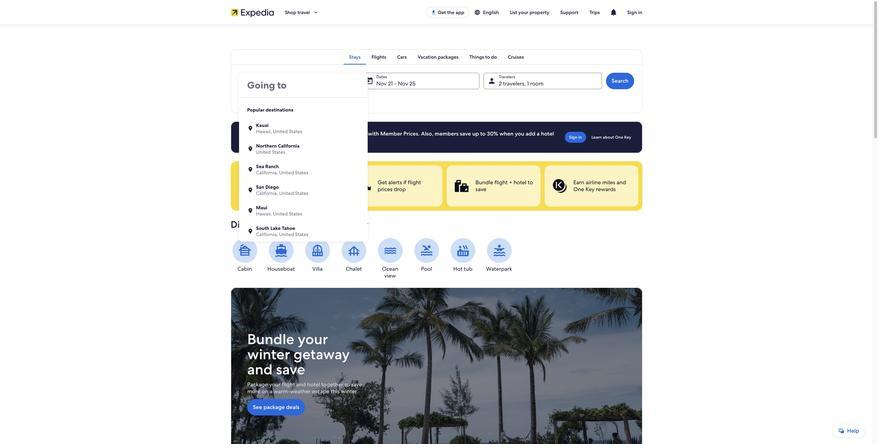 Task type: vqa. For each thing, say whether or not it's contained in the screenshot.
MORE TRAVEL 'image'
no



Task type: locate. For each thing, give the bounding box(es) containing it.
houseboat button
[[267, 238, 295, 272]]

sign right communication center icon
[[628, 9, 637, 15]]

and right warm-
[[296, 381, 306, 388]]

1 horizontal spatial travel
[[298, 9, 310, 15]]

states inside maui hawaii, united states
[[289, 211, 302, 217]]

shop
[[285, 9, 296, 15]]

1 vertical spatial more
[[247, 388, 260, 395]]

hotel
[[541, 130, 554, 137], [514, 179, 527, 186], [307, 381, 320, 388]]

1 horizontal spatial sign in
[[628, 9, 643, 15]]

over
[[316, 130, 327, 137]]

states up everyone
[[295, 170, 308, 176]]

trailing image
[[313, 9, 319, 15]]

get alerts if flight prices drop
[[378, 179, 421, 193]]

popular
[[247, 107, 265, 113]]

earn
[[573, 179, 585, 186]]

one left airline
[[573, 186, 584, 193]]

get inside get alerts if flight prices drop
[[378, 179, 387, 186]]

1 vertical spatial in
[[579, 135, 582, 140]]

on left warm-
[[262, 388, 268, 395]]

prices
[[378, 186, 392, 193]]

get left alerts
[[378, 179, 387, 186]]

sign in left learn
[[569, 135, 582, 140]]

support link
[[555, 6, 584, 19]]

sign in right communication center icon
[[628, 9, 643, 15]]

bundle inside bundle your winter getaway and save package your flight and hotel together to save more on a warm-weather escape this winter.
[[247, 330, 294, 349]]

0 vertical spatial and
[[617, 179, 626, 186]]

0 vertical spatial in
[[638, 9, 643, 15]]

flight inside "save 10% or more on over 100,000 hotels with member prices. also, members save up to 30% when you add a hotel to a flight"
[[273, 137, 287, 144]]

expedia
[[247, 169, 283, 181]]

hawaii, up south
[[256, 211, 272, 217]]

nov right -
[[398, 80, 408, 87]]

united up sea
[[256, 149, 271, 155]]

travel down diego
[[259, 191, 284, 203]]

up
[[473, 130, 479, 137]]

california, inside 'south lake tahoe california, united states'
[[256, 231, 278, 237]]

hotel right add
[[541, 130, 554, 137]]

1 out of 3 element
[[349, 165, 443, 207]]

nov left "21"
[[377, 80, 387, 87]]

lake
[[271, 225, 281, 231]]

21
[[388, 80, 393, 87]]

one inside earn airline miles and one key rewards
[[573, 186, 584, 193]]

a left 10%
[[269, 137, 272, 144]]

0 horizontal spatial more
[[247, 388, 260, 395]]

1 vertical spatial on
[[262, 388, 268, 395]]

hotel left together
[[307, 381, 320, 388]]

waterpark button
[[485, 238, 514, 272]]

1 vertical spatial get
[[378, 179, 387, 186]]

travel
[[298, 9, 310, 15], [259, 191, 284, 203]]

english button
[[469, 6, 505, 19]]

save 10% or more on over 100,000 hotels with member prices. also, members save up to 30% when you add a hotel to a flight
[[262, 130, 554, 144]]

25
[[410, 80, 416, 87]]

california
[[278, 143, 300, 149]]

0 horizontal spatial one
[[573, 186, 584, 193]]

california, for diego
[[256, 190, 278, 196]]

0 vertical spatial california,
[[256, 170, 278, 176]]

2 horizontal spatial hotel
[[541, 130, 554, 137]]

1 horizontal spatial hotel
[[514, 179, 527, 186]]

states inside the san diego california, united states
[[295, 190, 308, 196]]

1 horizontal spatial nov
[[398, 80, 408, 87]]

1 horizontal spatial and
[[296, 381, 306, 388]]

bundle inside "bundle flight + hotel to save"
[[476, 179, 493, 186]]

1 vertical spatial key
[[586, 186, 595, 193]]

0 vertical spatial travel
[[298, 9, 310, 15]]

0 horizontal spatial bundle
[[247, 330, 294, 349]]

1 vertical spatial california,
[[256, 190, 278, 196]]

tub
[[464, 265, 473, 272]]

small image for maui
[[247, 208, 253, 214]]

united inside kauai hawaii, united states
[[273, 128, 288, 135]]

2 california, from the top
[[256, 190, 278, 196]]

get right download the app button image
[[438, 9, 446, 15]]

0 vertical spatial sign
[[628, 9, 637, 15]]

travel sale activities deals image
[[231, 288, 643, 444]]

hotel right +
[[514, 179, 527, 186]]

new
[[293, 218, 312, 231]]

south lake tahoe california, united states
[[256, 225, 308, 237]]

waterpark
[[486, 265, 513, 272]]

to inside bundle your winter getaway and save package your flight and hotel together to save more on a warm-weather escape this winter.
[[345, 381, 350, 388]]

0 vertical spatial hotel
[[541, 130, 554, 137]]

1 hawaii, from the top
[[256, 128, 272, 135]]

united
[[273, 128, 288, 135], [256, 149, 271, 155], [279, 170, 294, 176], [279, 190, 294, 196], [273, 211, 288, 217], [279, 231, 294, 237]]

states up discover your new favorite stay at left
[[289, 211, 302, 217]]

0 horizontal spatial sign
[[569, 135, 578, 140]]

states
[[289, 128, 302, 135], [272, 149, 285, 155], [295, 170, 308, 176], [295, 190, 308, 196], [289, 211, 302, 217], [295, 231, 308, 237]]

in right communication center icon
[[638, 9, 643, 15]]

on left over
[[308, 130, 315, 137]]

states inside sea ranch california, united states
[[295, 170, 308, 176]]

2 hawaii, from the top
[[256, 211, 272, 217]]

in inside dropdown button
[[638, 9, 643, 15]]

add up the "popular"
[[248, 96, 257, 102]]

hawaii,
[[256, 128, 272, 135], [256, 211, 272, 217]]

2 add from the left
[[287, 96, 296, 102]]

california, for ranch
[[256, 170, 278, 176]]

bundle
[[476, 179, 493, 186], [247, 330, 294, 349]]

hotel inside "save 10% or more on over 100,000 hotels with member prices. also, members save up to 30% when you add a hotel to a flight"
[[541, 130, 554, 137]]

small image for sea ranch california, united states
[[247, 166, 253, 173]]

1 vertical spatial hawaii,
[[256, 211, 272, 217]]

0 vertical spatial hawaii,
[[256, 128, 272, 135]]

0 horizontal spatial travel
[[259, 191, 284, 203]]

1
[[527, 80, 529, 87]]

0 horizontal spatial in
[[579, 135, 582, 140]]

1 vertical spatial small image
[[247, 208, 253, 214]]

hawaii, inside maui hawaii, united states
[[256, 211, 272, 217]]

small image
[[247, 146, 253, 152], [247, 208, 253, 214]]

to down the "kauai"
[[262, 137, 268, 144]]

1 horizontal spatial sign
[[628, 9, 637, 15]]

add a car
[[287, 96, 307, 102]]

add left the car on the left top of the page
[[287, 96, 296, 102]]

0 horizontal spatial add
[[248, 96, 257, 102]]

0 horizontal spatial hotel
[[307, 381, 320, 388]]

2 small image from the top
[[247, 208, 253, 214]]

rewards
[[596, 186, 616, 193]]

and right miles
[[617, 179, 626, 186]]

0 horizontal spatial get
[[378, 179, 387, 186]]

small image left sea
[[247, 166, 253, 173]]

everyone
[[291, 180, 332, 192]]

0 vertical spatial bundle
[[476, 179, 493, 186]]

save up warm-
[[276, 360, 305, 379]]

united up california
[[273, 128, 288, 135]]

villa
[[312, 265, 323, 272]]

xsmall image
[[286, 195, 292, 200]]

states down the new
[[295, 231, 308, 237]]

list your property
[[510, 9, 550, 15]]

1 vertical spatial travel
[[259, 191, 284, 203]]

small image left south
[[247, 228, 253, 234]]

states inside northern california united states
[[272, 149, 285, 155]]

0 horizontal spatial key
[[586, 186, 595, 193]]

miles
[[602, 179, 615, 186]]

flight left +
[[495, 179, 508, 186]]

1 horizontal spatial more
[[294, 130, 307, 137]]

1 small image from the top
[[247, 146, 253, 152]]

get
[[438, 9, 446, 15], [378, 179, 387, 186]]

1 vertical spatial sign in
[[569, 135, 582, 140]]

sea
[[256, 163, 264, 170]]

property
[[530, 9, 550, 15]]

united down discover your new favorite stay at left
[[279, 231, 294, 237]]

ocean view
[[382, 265, 399, 279]]

2 vertical spatial hotel
[[307, 381, 320, 388]]

more
[[294, 130, 307, 137], [247, 388, 260, 395]]

in left learn
[[579, 135, 582, 140]]

Going to text field
[[239, 73, 368, 97]]

save
[[460, 130, 471, 137], [476, 186, 486, 193], [276, 360, 305, 379], [351, 381, 362, 388]]

flight right if at the top of page
[[408, 179, 421, 186]]

1 vertical spatial one
[[573, 186, 584, 193]]

small image inside english button
[[474, 9, 481, 15]]

1 add from the left
[[248, 96, 257, 102]]

cabin button
[[231, 238, 259, 272]]

1 california, from the top
[[256, 170, 278, 176]]

0 vertical spatial get
[[438, 9, 446, 15]]

small image left san
[[247, 187, 253, 193]]

northern california united states
[[256, 143, 300, 155]]

states right 10%
[[289, 128, 302, 135]]

with
[[368, 130, 379, 137]]

and up package
[[247, 360, 273, 379]]

california, up "maui"
[[256, 190, 278, 196]]

bundle for flight
[[476, 179, 493, 186]]

sign left learn
[[569, 135, 578, 140]]

shop travel button
[[280, 4, 324, 21]]

add
[[248, 96, 257, 102], [287, 96, 296, 102]]

0 horizontal spatial nov
[[377, 80, 387, 87]]

united inside 'south lake tahoe california, united states'
[[279, 231, 294, 237]]

hawaii, up northern
[[256, 128, 272, 135]]

small image for kauai hawaii, united states
[[247, 125, 253, 131]]

to inside "bundle flight + hotel to save"
[[528, 179, 533, 186]]

one right about
[[615, 135, 624, 140]]

0 vertical spatial more
[[294, 130, 307, 137]]

a left warm-
[[270, 388, 272, 395]]

small image for northern
[[247, 146, 253, 152]]

to right +
[[528, 179, 533, 186]]

deals
[[286, 404, 299, 411]]

flight
[[262, 96, 274, 102], [273, 137, 287, 144], [408, 179, 421, 186], [495, 179, 508, 186], [282, 381, 295, 388]]

small image left "maui"
[[247, 208, 253, 214]]

tab list
[[231, 49, 643, 65]]

communication center icon image
[[610, 8, 618, 16]]

save left +
[[476, 186, 486, 193]]

2 horizontal spatial and
[[617, 179, 626, 186]]

easier
[[247, 180, 273, 192]]

key right earn at the top right of page
[[586, 186, 595, 193]]

flight inside bundle your winter getaway and save package your flight and hotel together to save more on a warm-weather escape this winter.
[[282, 381, 295, 388]]

small image left english
[[474, 9, 481, 15]]

1 horizontal spatial key
[[625, 135, 632, 140]]

to
[[486, 54, 490, 60], [481, 130, 486, 137], [262, 137, 268, 144], [528, 179, 533, 186], [247, 191, 257, 203], [345, 381, 350, 388]]

tab list containing stays
[[231, 49, 643, 65]]

northern
[[256, 143, 277, 149]]

0 vertical spatial small image
[[247, 146, 253, 152]]

more right or
[[294, 130, 307, 137]]

flight left or
[[273, 137, 287, 144]]

a right add
[[537, 130, 540, 137]]

to right the this
[[345, 381, 350, 388]]

winter
[[247, 345, 290, 364]]

learn
[[592, 135, 602, 140]]

packages
[[438, 54, 459, 60]]

on inside "save 10% or more on over 100,000 hotels with member prices. also, members save up to 30% when you add a hotel to a flight"
[[308, 130, 315, 137]]

your for list
[[519, 9, 529, 15]]

bundle for your
[[247, 330, 294, 349]]

save left up
[[460, 130, 471, 137]]

california, inside sea ranch california, united states
[[256, 170, 278, 176]]

cars link
[[392, 49, 412, 65]]

states right xsmall image
[[295, 190, 308, 196]]

flight up deals
[[282, 381, 295, 388]]

united up 'for' in the left of the page
[[279, 170, 294, 176]]

30%
[[487, 130, 498, 137]]

1 horizontal spatial add
[[287, 96, 296, 102]]

hawaii, inside kauai hawaii, united states
[[256, 128, 272, 135]]

flight inside get alerts if flight prices drop
[[408, 179, 421, 186]]

see package deals link
[[247, 399, 305, 416]]

trips
[[590, 9, 600, 15]]

list
[[510, 9, 517, 15]]

california, down discover
[[256, 231, 278, 237]]

hot tub button
[[449, 238, 477, 272]]

to down san
[[247, 191, 257, 203]]

key right about
[[625, 135, 632, 140]]

1 vertical spatial and
[[247, 360, 273, 379]]

or
[[287, 130, 292, 137]]

1 horizontal spatial bundle
[[476, 179, 493, 186]]

small image left northern
[[247, 146, 253, 152]]

states up ranch
[[272, 149, 285, 155]]

1 vertical spatial hotel
[[514, 179, 527, 186]]

california, up easier
[[256, 170, 278, 176]]

travel inside expedia makes it easier for everyone to travel
[[259, 191, 284, 203]]

united inside northern california united states
[[256, 149, 271, 155]]

villa button
[[304, 238, 332, 272]]

hotels
[[351, 130, 367, 137]]

kauai hawaii, united states
[[256, 122, 302, 135]]

2 vertical spatial california,
[[256, 231, 278, 237]]

0 vertical spatial key
[[625, 135, 632, 140]]

3 california, from the top
[[256, 231, 278, 237]]

states inside 'south lake tahoe california, united states'
[[295, 231, 308, 237]]

1 vertical spatial sign
[[569, 135, 578, 140]]

flights
[[372, 54, 386, 60]]

small image left the "kauai"
[[247, 125, 253, 131]]

package
[[263, 404, 285, 411]]

united up lake
[[273, 211, 288, 217]]

also,
[[421, 130, 434, 137]]

your for bundle
[[298, 330, 328, 349]]

this
[[331, 388, 340, 395]]

diego
[[265, 184, 279, 190]]

1 nov from the left
[[377, 80, 387, 87]]

0 horizontal spatial on
[[262, 388, 268, 395]]

0 horizontal spatial sign in
[[569, 135, 582, 140]]

california, inside the san diego california, united states
[[256, 190, 278, 196]]

travel left trailing image
[[298, 9, 310, 15]]

bundle flight + hotel to save
[[476, 179, 533, 193]]

and inside earn airline miles and one key rewards
[[617, 179, 626, 186]]

airline
[[586, 179, 601, 186]]

download the app button image
[[431, 10, 437, 15]]

united right diego
[[279, 190, 294, 196]]

if
[[403, 179, 407, 186]]

0 vertical spatial sign in
[[628, 9, 643, 15]]

1 horizontal spatial on
[[308, 130, 315, 137]]

0 vertical spatial on
[[308, 130, 315, 137]]

to left do
[[486, 54, 490, 60]]

1 vertical spatial bundle
[[247, 330, 294, 349]]

more up see
[[247, 388, 260, 395]]

1 horizontal spatial in
[[638, 9, 643, 15]]

view
[[385, 272, 396, 279]]

travel inside dropdown button
[[298, 9, 310, 15]]

small image
[[474, 9, 481, 15], [247, 125, 253, 131], [247, 166, 253, 173], [247, 187, 253, 193], [247, 228, 253, 234]]

1 horizontal spatial get
[[438, 9, 446, 15]]

1 horizontal spatial one
[[615, 135, 624, 140]]



Task type: describe. For each thing, give the bounding box(es) containing it.
get for get alerts if flight prices drop
[[378, 179, 387, 186]]

expedia logo image
[[231, 8, 274, 17]]

on inside bundle your winter getaway and save package your flight and hotel together to save more on a warm-weather escape this winter.
[[262, 388, 268, 395]]

maui hawaii, united states
[[256, 205, 302, 217]]

sign in inside sign in dropdown button
[[628, 9, 643, 15]]

flight up popular destinations
[[262, 96, 274, 102]]

app
[[456, 9, 464, 15]]

sign inside dropdown button
[[628, 9, 637, 15]]

nov 21 - nov 25
[[377, 80, 416, 87]]

more inside "save 10% or more on over 100,000 hotels with member prices. also, members save up to 30% when you add a hotel to a flight"
[[294, 130, 307, 137]]

car
[[301, 96, 307, 102]]

kauai
[[256, 122, 269, 128]]

pool
[[421, 265, 432, 272]]

get the app link
[[427, 7, 469, 18]]

hotel inside bundle your winter getaway and save package your flight and hotel together to save more on a warm-weather escape this winter.
[[307, 381, 320, 388]]

to right up
[[481, 130, 486, 137]]

warm-
[[274, 388, 290, 395]]

sign in button
[[622, 4, 648, 21]]

hotel inside "bundle flight + hotel to save"
[[514, 179, 527, 186]]

getaway
[[293, 345, 350, 364]]

a inside bundle your winter getaway and save package your flight and hotel together to save more on a warm-weather escape this winter.
[[270, 388, 272, 395]]

bundle your winter getaway and save main content
[[0, 25, 873, 444]]

flight inside "bundle flight + hotel to save"
[[495, 179, 508, 186]]

member
[[381, 130, 402, 137]]

search
[[612, 77, 629, 84]]

you
[[515, 130, 525, 137]]

10%
[[275, 130, 286, 137]]

2 out of 3 element
[[447, 165, 541, 207]]

states inside kauai hawaii, united states
[[289, 128, 302, 135]]

small image for san diego california, united states
[[247, 187, 253, 193]]

room
[[531, 80, 544, 87]]

sign inside bundle your winter getaway and save main content
[[569, 135, 578, 140]]

united inside maui hawaii, united states
[[273, 211, 288, 217]]

ocean
[[382, 265, 399, 272]]

the
[[447, 9, 455, 15]]

save inside "save 10% or more on over 100,000 hotels with member prices. also, members save up to 30% when you add a hotel to a flight"
[[460, 130, 471, 137]]

0 horizontal spatial and
[[247, 360, 273, 379]]

alerts
[[388, 179, 402, 186]]

cruises link
[[503, 49, 530, 65]]

ocean view button
[[376, 238, 404, 279]]

tab list inside bundle your winter getaway and save main content
[[231, 49, 643, 65]]

things
[[470, 54, 484, 60]]

members
[[435, 130, 459, 137]]

-
[[394, 80, 397, 87]]

winter.
[[341, 388, 358, 395]]

discover
[[231, 218, 268, 231]]

about
[[603, 135, 614, 140]]

stays link
[[344, 49, 366, 65]]

see package deals
[[253, 404, 299, 411]]

san
[[256, 184, 264, 190]]

drop
[[394, 186, 406, 193]]

cruises
[[508, 54, 524, 60]]

key inside earn airline miles and one key rewards
[[586, 186, 595, 193]]

2 vertical spatial and
[[296, 381, 306, 388]]

2
[[499, 80, 502, 87]]

0 vertical spatial one
[[615, 135, 624, 140]]

a left the car on the left top of the page
[[297, 96, 300, 102]]

pool button
[[413, 238, 441, 272]]

see
[[253, 404, 262, 411]]

favorite
[[314, 218, 349, 231]]

united inside sea ranch california, united states
[[279, 170, 294, 176]]

trips link
[[584, 6, 606, 19]]

things to do link
[[464, 49, 503, 65]]

vacation packages
[[418, 54, 459, 60]]

to inside expedia makes it easier for everyone to travel
[[247, 191, 257, 203]]

stays
[[349, 54, 361, 60]]

hot tub
[[454, 265, 473, 272]]

+
[[509, 179, 512, 186]]

your for discover
[[271, 218, 291, 231]]

package
[[247, 381, 268, 388]]

destinations
[[266, 107, 294, 113]]

hawaii, for kauai
[[256, 128, 272, 135]]

hot
[[454, 265, 463, 272]]

save
[[262, 130, 274, 137]]

travelers,
[[503, 80, 526, 87]]

support
[[561, 9, 579, 15]]

makes
[[285, 169, 313, 181]]

add for add a car
[[287, 96, 296, 102]]

save inside "bundle flight + hotel to save"
[[476, 186, 486, 193]]

stay
[[351, 218, 369, 231]]

add for add a flight
[[248, 96, 257, 102]]

it
[[315, 169, 321, 181]]

for
[[276, 180, 288, 192]]

3 out of 3 element
[[545, 165, 638, 207]]

sea ranch california, united states
[[256, 163, 308, 176]]

weather
[[290, 388, 311, 395]]

get the app
[[438, 9, 464, 15]]

together
[[321, 381, 343, 388]]

tahoe
[[282, 225, 295, 231]]

search button
[[606, 73, 634, 89]]

more inside bundle your winter getaway and save package your flight and hotel together to save more on a warm-weather escape this winter.
[[247, 388, 260, 395]]

list your property link
[[505, 6, 555, 19]]

sign in inside 'sign in' link
[[569, 135, 582, 140]]

get for get the app
[[438, 9, 446, 15]]

expedia makes it easier for everyone to travel
[[247, 169, 332, 203]]

english
[[483, 9, 499, 15]]

prices.
[[404, 130, 420, 137]]

2 nov from the left
[[398, 80, 408, 87]]

san diego california, united states
[[256, 184, 308, 196]]

shop travel
[[285, 9, 310, 15]]

a up the "popular"
[[258, 96, 261, 102]]

when
[[500, 130, 514, 137]]

small image for south lake tahoe california, united states
[[247, 228, 253, 234]]

nov 21 - nov 25 button
[[361, 73, 480, 89]]

save right the this
[[351, 381, 362, 388]]

in inside main content
[[579, 135, 582, 140]]

united inside the san diego california, united states
[[279, 190, 294, 196]]

100,000
[[329, 130, 350, 137]]

discover your new favorite stay
[[231, 218, 369, 231]]

hawaii, for maui
[[256, 211, 272, 217]]



